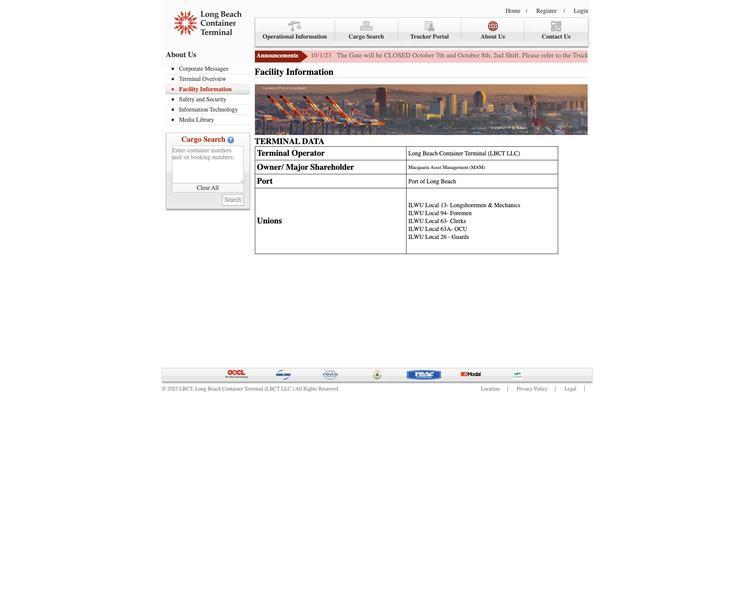 Task type: vqa. For each thing, say whether or not it's contained in the screenshot.
386-
no



Task type: locate. For each thing, give the bounding box(es) containing it.
gate right "truck"
[[591, 51, 604, 59]]

None submit
[[222, 195, 244, 206]]

clear all button
[[172, 184, 244, 193]]

local left the 63-
[[426, 218, 439, 225]]

0 horizontal spatial the
[[563, 51, 571, 59]]

facility down announcements on the left top
[[255, 67, 284, 77]]

1 horizontal spatial beach
[[423, 150, 438, 157]]

all right the "clear"
[[211, 185, 219, 191]]

refer
[[542, 51, 554, 59]]

further
[[661, 51, 680, 59]]

us up 2nd
[[499, 33, 505, 40]]

0 vertical spatial facility
[[255, 67, 284, 77]]

0 horizontal spatial for
[[651, 51, 659, 59]]

0 vertical spatial about us
[[481, 33, 505, 40]]

cargo search up will
[[349, 33, 384, 40]]

0 vertical spatial container
[[440, 150, 464, 157]]

0 horizontal spatial beach
[[208, 386, 221, 392]]

of
[[420, 178, 425, 185]]

1 horizontal spatial cargo search
[[349, 33, 384, 40]]

terminal left llc.)
[[244, 386, 263, 392]]

0 vertical spatial cargo search
[[349, 33, 384, 40]]

1 horizontal spatial long
[[427, 178, 440, 185]]

information
[[296, 33, 327, 40], [286, 67, 334, 77], [200, 86, 232, 93], [179, 106, 208, 113]]

0 horizontal spatial |
[[527, 8, 528, 14]]

(mam)
[[470, 165, 485, 170]]

us up corporate
[[188, 50, 196, 59]]

2 october from the left
[[458, 51, 480, 59]]

0 vertical spatial long
[[427, 178, 440, 185]]

0 horizontal spatial all
[[211, 185, 219, 191]]

information technology link
[[172, 106, 249, 113]]

beach
[[423, 150, 438, 157], [441, 178, 456, 185], [208, 386, 221, 392]]

the left week.
[[723, 51, 732, 59]]

​port
[[409, 178, 419, 185]]

​terminal operator
[[257, 148, 325, 158]]

login link
[[574, 8, 589, 14]]

trucker portal
[[411, 33, 449, 40]]

1 horizontal spatial terminal
[[244, 386, 263, 392]]

terminal
[[179, 76, 201, 83], [465, 150, 487, 157], [244, 386, 263, 392]]

1 horizontal spatial all
[[296, 386, 302, 392]]

1 horizontal spatial about
[[481, 33, 497, 40]]

Enter container numbers and/ or booking numbers.  text field
[[172, 146, 244, 184]]

1 horizontal spatial menu bar
[[255, 17, 589, 47]]

menu bar containing corporate messages
[[166, 65, 253, 125]]

5 local from the top
[[426, 234, 439, 241]]

13-
[[441, 202, 449, 209]]

1 horizontal spatial and
[[447, 51, 456, 59]]

0 vertical spatial cargo
[[349, 33, 365, 40]]

1 horizontal spatial us
[[499, 33, 505, 40]]

media library link
[[172, 117, 249, 123]]

about up 8th,
[[481, 33, 497, 40]]

1 horizontal spatial container
[[440, 150, 464, 157]]

beach down macquarie asset management (mam)
[[441, 178, 456, 185]]

terminal overview link
[[172, 76, 249, 83]]

1 | from the left
[[527, 8, 528, 14]]

0 horizontal spatial menu bar
[[166, 65, 253, 125]]

local left 94-
[[426, 210, 439, 217]]

for right details
[[714, 51, 722, 59]]

information down the 10/1/23
[[286, 67, 334, 77]]

1 vertical spatial all
[[296, 386, 302, 392]]

gate
[[349, 51, 362, 59], [591, 51, 604, 59]]

1 vertical spatial about
[[166, 50, 186, 59]]

1 horizontal spatial |
[[564, 8, 565, 14]]

2 horizontal spatial us
[[564, 33, 571, 40]]

and right safety
[[196, 96, 205, 103]]

cargo down "media"
[[181, 135, 202, 144]]

terminal down corporate
[[179, 76, 201, 83]]

will
[[364, 51, 375, 59]]

2 for from the left
[[714, 51, 722, 59]]

login
[[574, 8, 589, 14]]

2023
[[168, 386, 178, 392]]

cargo search down library
[[181, 135, 226, 144]]

0 horizontal spatial search
[[204, 135, 226, 144]]

and inside the corporate messages terminal overview facility information safety and security information technology media library
[[196, 96, 205, 103]]

truck
[[573, 51, 589, 59]]

0 vertical spatial all
[[211, 185, 219, 191]]

october left "7th" on the top right of page
[[413, 51, 435, 59]]

0 vertical spatial (lbct
[[488, 150, 506, 157]]

us inside about us link
[[499, 33, 505, 40]]

1 vertical spatial facility
[[179, 86, 199, 93]]

about us up corporate
[[166, 50, 196, 59]]

(lbct left llc)
[[488, 150, 506, 157]]

1 horizontal spatial gate
[[591, 51, 604, 59]]

web
[[624, 51, 635, 59]]

local left the 13-
[[426, 202, 439, 209]]

about us up 2nd
[[481, 33, 505, 40]]

local left '26'
[[426, 234, 439, 241]]

security
[[206, 96, 227, 103]]

facility information link
[[172, 86, 249, 93]]

terminal up '(mam)'
[[465, 150, 487, 157]]

long right of
[[427, 178, 440, 185]]

0 vertical spatial terminal
[[179, 76, 201, 83]]

1 vertical spatial and
[[196, 96, 205, 103]]

for
[[651, 51, 659, 59], [714, 51, 722, 59]]

1 vertical spatial beach
[[441, 178, 456, 185]]

1 vertical spatial cargo
[[181, 135, 202, 144]]

local
[[426, 202, 439, 209], [426, 210, 439, 217], [426, 218, 439, 225], [426, 226, 439, 233], [426, 234, 439, 241]]

​​owner/
[[257, 162, 284, 172]]

1 vertical spatial about us
[[166, 50, 196, 59]]

us for contact us link
[[564, 33, 571, 40]]

0 horizontal spatial about us
[[166, 50, 196, 59]]

| right the home
[[527, 8, 528, 14]]

0 vertical spatial and
[[447, 51, 456, 59]]

​​​​terminal data
[[255, 136, 325, 146]]

local left 63a-
[[426, 226, 439, 233]]

1 horizontal spatial for
[[714, 51, 722, 59]]

and right "7th" on the top right of page
[[447, 51, 456, 59]]

for right page
[[651, 51, 659, 59]]

0 horizontal spatial terminal
[[179, 76, 201, 83]]

media
[[179, 117, 195, 123]]

long
[[427, 178, 440, 185], [195, 386, 206, 392]]

hours
[[605, 51, 622, 59]]

search
[[367, 33, 384, 40], [204, 135, 226, 144]]

(lbct left llc.)
[[265, 386, 280, 392]]

us
[[499, 33, 505, 40], [564, 33, 571, 40], [188, 50, 196, 59]]

0 vertical spatial about
[[481, 33, 497, 40]]

1 vertical spatial menu bar
[[166, 65, 253, 125]]

search down 'media library' link
[[204, 135, 226, 144]]

long right lbct,
[[195, 386, 206, 392]]

1 horizontal spatial the
[[723, 51, 732, 59]]

94-
[[441, 210, 449, 217]]

location
[[481, 386, 500, 392]]

1 vertical spatial terminal
[[465, 150, 487, 157]]

about us link
[[462, 20, 525, 41]]

0 vertical spatial search
[[367, 33, 384, 40]]

clear all
[[197, 185, 219, 191]]

facility up safety
[[179, 86, 199, 93]]

0 horizontal spatial container
[[222, 386, 243, 392]]

the right to at the top
[[563, 51, 571, 59]]

1 horizontal spatial october
[[458, 51, 480, 59]]

1 ilwu from the top
[[409, 210, 424, 217]]

©
[[162, 386, 166, 392]]

corporate messages terminal overview facility information safety and security information technology media library
[[179, 65, 238, 123]]

1 vertical spatial (lbct
[[265, 386, 280, 392]]

search up be
[[367, 33, 384, 40]]

gate right the the
[[349, 51, 362, 59]]

0 horizontal spatial and
[[196, 96, 205, 103]]

container
[[440, 150, 464, 157], [222, 386, 243, 392]]

10/1/23 the gate will be closed october 7th and october 8th, 2nd shift. please refer to the truck gate hours web page for further gate details for the week.
[[311, 51, 750, 59]]

shareholder
[[311, 162, 354, 172]]

october left 8th,
[[458, 51, 480, 59]]

us inside contact us link
[[564, 33, 571, 40]]

0 horizontal spatial october
[[413, 51, 435, 59]]

operational
[[263, 33, 294, 40]]

1 vertical spatial long
[[195, 386, 206, 392]]

about
[[481, 33, 497, 40], [166, 50, 186, 59]]

0 horizontal spatial facility
[[179, 86, 199, 93]]

2 ilwu from the top
[[409, 218, 424, 225]]

beach right lbct,
[[208, 386, 221, 392]]

1 october from the left
[[413, 51, 435, 59]]

all
[[211, 185, 219, 191], [296, 386, 302, 392]]

macquarie
[[409, 165, 430, 170]]

0 horizontal spatial gate
[[349, 51, 362, 59]]

october
[[413, 51, 435, 59], [458, 51, 480, 59]]

1 the from the left
[[563, 51, 571, 59]]

about up corporate
[[166, 50, 186, 59]]

1 horizontal spatial (lbct
[[488, 150, 506, 157]]

cargo search inside menu bar
[[349, 33, 384, 40]]

cargo up will
[[349, 33, 365, 40]]

1 for from the left
[[651, 51, 659, 59]]

shift.
[[506, 51, 521, 59]]

and
[[447, 51, 456, 59], [196, 96, 205, 103]]

legal
[[565, 386, 577, 392]]

ocu
[[455, 226, 468, 233]]

facility
[[255, 67, 284, 77], [179, 86, 199, 93]]

all right llc.)
[[296, 386, 302, 392]]

reserved.
[[319, 386, 340, 392]]

register link
[[537, 8, 557, 14]]

us for about us link
[[499, 33, 505, 40]]

0 vertical spatial menu bar
[[255, 17, 589, 47]]

contact
[[542, 33, 563, 40]]

1 horizontal spatial facility
[[255, 67, 284, 77]]

us right contact on the right top of page
[[564, 33, 571, 40]]

| left login
[[564, 8, 565, 14]]

about us
[[481, 33, 505, 40], [166, 50, 196, 59]]

menu bar
[[255, 17, 589, 47], [166, 65, 253, 125]]

1 vertical spatial container
[[222, 386, 243, 392]]

1 vertical spatial cargo search
[[181, 135, 226, 144]]

|
[[527, 8, 528, 14], [564, 8, 565, 14]]

beach up asset
[[423, 150, 438, 157]]



Task type: describe. For each thing, give the bounding box(es) containing it.
​​unions
[[257, 216, 282, 226]]

corporate
[[179, 65, 203, 72]]

clerks
[[450, 218, 466, 225]]

information up the 10/1/23
[[296, 33, 327, 40]]

lbct,
[[179, 386, 194, 392]]

0 horizontal spatial cargo
[[181, 135, 202, 144]]

​​port
[[257, 176, 273, 186]]

1 local from the top
[[426, 202, 439, 209]]

2 local from the top
[[426, 210, 439, 217]]

llc)
[[507, 150, 521, 157]]

2 horizontal spatial beach
[[441, 178, 456, 185]]

all inside button
[[211, 185, 219, 191]]

​​long
[[409, 150, 422, 157]]

​terminal
[[257, 148, 290, 158]]

asset
[[431, 165, 442, 170]]

2 vertical spatial terminal
[[244, 386, 263, 392]]

register
[[537, 8, 557, 14]]

0 horizontal spatial (lbct
[[265, 386, 280, 392]]

longshoremen
[[450, 202, 487, 209]]

4 ilwu from the top
[[409, 234, 424, 241]]

© 2023 lbct, long beach container terminal (lbct llc.) all rights reserved.
[[162, 386, 340, 392]]

announcements
[[257, 52, 299, 59]]

clear
[[197, 185, 210, 191]]

2nd
[[494, 51, 504, 59]]

​port of long beach
[[409, 178, 456, 185]]

​​​​terminal
[[255, 136, 300, 146]]

3 local from the top
[[426, 218, 439, 225]]

4 local from the top
[[426, 226, 439, 233]]

​​long beach container terminal (lbct llc)
[[409, 150, 521, 157]]

corporate messages link
[[172, 65, 249, 72]]

home
[[506, 8, 521, 14]]

contact us
[[542, 33, 571, 40]]

portal
[[433, 33, 449, 40]]

rights
[[304, 386, 317, 392]]

1 vertical spatial search
[[204, 135, 226, 144]]

legal link
[[565, 386, 577, 392]]

facility inside the corporate messages terminal overview facility information safety and security information technology media library
[[179, 86, 199, 93]]

1 gate from the left
[[349, 51, 362, 59]]

0 horizontal spatial about
[[166, 50, 186, 59]]

2 the from the left
[[723, 51, 732, 59]]

7th
[[436, 51, 445, 59]]

terminal inside the corporate messages terminal overview facility information safety and security information technology media library
[[179, 76, 201, 83]]

location link
[[481, 386, 500, 392]]

8th,
[[482, 51, 492, 59]]

macquarie asset management (mam)
[[409, 165, 485, 170]]

-
[[448, 234, 450, 241]]

​​owner/ major shareholder
[[257, 162, 354, 172]]

contact us link
[[525, 20, 588, 41]]

privacy policy
[[517, 386, 548, 392]]

major
[[286, 162, 309, 172]]

privacy policy link
[[517, 386, 548, 392]]

3 ilwu from the top
[[409, 226, 424, 233]]

policy
[[535, 386, 548, 392]]

library
[[196, 117, 214, 123]]

foremen
[[450, 210, 472, 217]]

operational information link
[[255, 20, 335, 41]]

trucker portal link
[[398, 20, 462, 41]]

2 | from the left
[[564, 8, 565, 14]]

1 horizontal spatial search
[[367, 33, 384, 40]]

llc.)
[[281, 386, 294, 392]]

10/1/23
[[311, 51, 332, 59]]

&
[[488, 202, 493, 209]]

management
[[443, 165, 469, 170]]

0 horizontal spatial cargo search
[[181, 135, 226, 144]]

information up "media"
[[179, 106, 208, 113]]

information up 'security'
[[200, 86, 232, 93]]

1 horizontal spatial about us
[[481, 33, 505, 40]]

overview
[[202, 76, 226, 83]]

operator
[[292, 148, 325, 158]]

1 horizontal spatial cargo
[[349, 33, 365, 40]]

2 gate from the left
[[591, 51, 604, 59]]

2 horizontal spatial terminal
[[465, 150, 487, 157]]

2 vertical spatial beach
[[208, 386, 221, 392]]

​ilwu local 13- longshoremen & mechanics ilwu local 94- foremen ilwu local 63- clerks ilwu local 63a- ocu ilwu local 26 - guards
[[409, 202, 521, 241]]

26
[[441, 234, 447, 241]]

menu bar containing operational information
[[255, 17, 589, 47]]

page
[[637, 51, 650, 59]]

0 horizontal spatial long
[[195, 386, 206, 392]]

technology
[[210, 106, 238, 113]]

please
[[523, 51, 540, 59]]

guards
[[452, 234, 470, 241]]

0 horizontal spatial us
[[188, 50, 196, 59]]

privacy
[[517, 386, 533, 392]]

0 vertical spatial beach
[[423, 150, 438, 157]]

details
[[694, 51, 712, 59]]

trucker
[[411, 33, 432, 40]]

63-
[[441, 218, 449, 225]]

gate
[[681, 51, 693, 59]]

​ilwu
[[409, 202, 424, 209]]

safety and security link
[[172, 96, 249, 103]]

home link
[[506, 8, 521, 14]]

closed
[[384, 51, 411, 59]]

week.
[[733, 51, 750, 59]]

mechanics
[[495, 202, 521, 209]]

the
[[337, 51, 348, 59]]

messages
[[205, 65, 228, 72]]

be
[[376, 51, 383, 59]]

safety
[[179, 96, 195, 103]]

operational information
[[263, 33, 327, 40]]

to
[[556, 51, 561, 59]]



